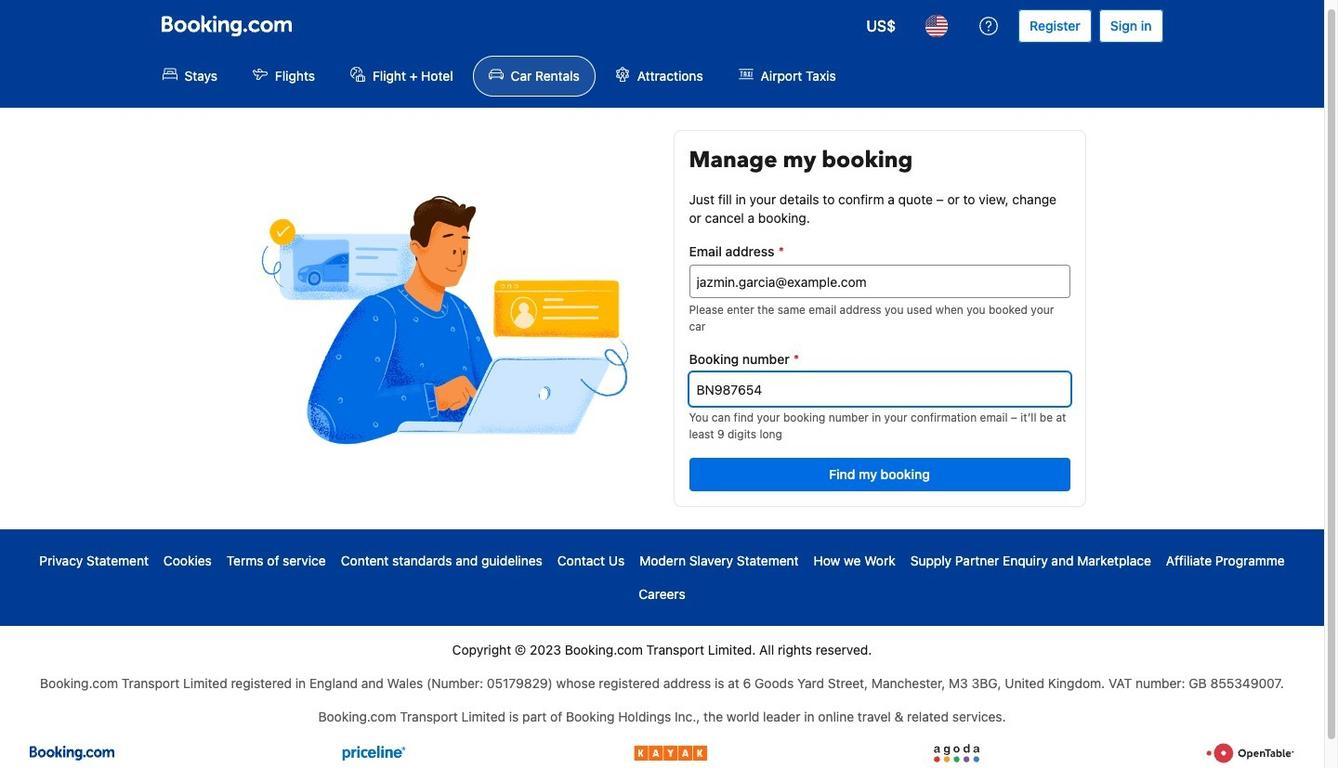 Task type: locate. For each thing, give the bounding box(es) containing it.
alert
[[689, 302, 1071, 336], [689, 410, 1071, 444]]

footer
[[0, 530, 1325, 769]]

2 alert from the top
[[689, 410, 1071, 444]]

1 vertical spatial alert
[[689, 410, 1071, 444]]

skip to main content element
[[0, 0, 1325, 108]]

0 vertical spatial alert
[[689, 302, 1071, 336]]

priceline image
[[332, 742, 416, 766]]

booking.com image
[[30, 742, 114, 766]]



Task type: describe. For each thing, give the bounding box(es) containing it.
agoda image
[[924, 742, 990, 766]]

opentable image
[[1207, 742, 1295, 766]]

kayak image
[[634, 742, 707, 766]]

1 alert from the top
[[689, 302, 1071, 336]]



Task type: vqa. For each thing, say whether or not it's contained in the screenshot.
second alert
yes



